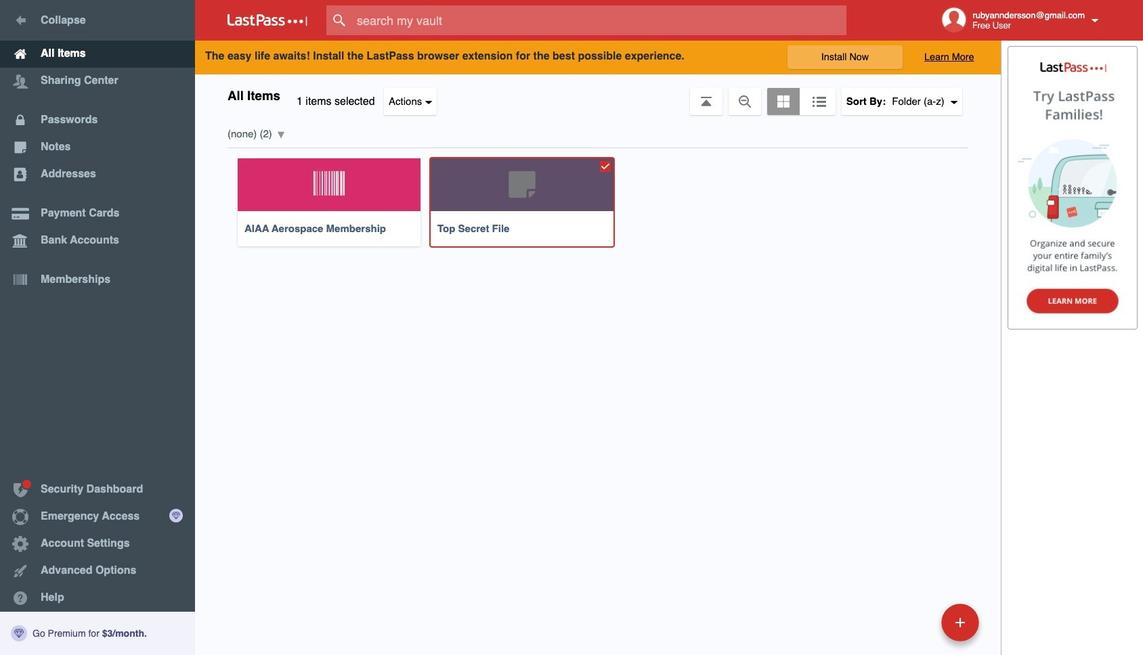 Task type: locate. For each thing, give the bounding box(es) containing it.
vault options navigation
[[195, 75, 1001, 115]]



Task type: describe. For each thing, give the bounding box(es) containing it.
new item element
[[849, 604, 984, 642]]

Search search field
[[327, 5, 873, 35]]

search my vault text field
[[327, 5, 873, 35]]

main navigation navigation
[[0, 0, 195, 656]]

lastpass image
[[228, 14, 308, 26]]

new item navigation
[[849, 600, 988, 656]]



